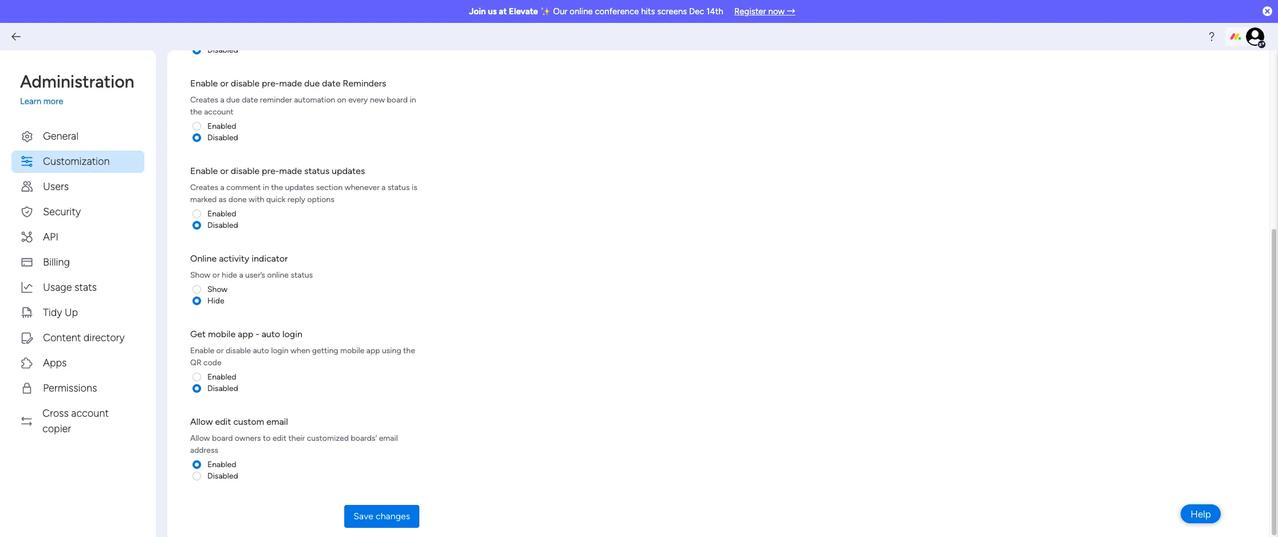 Task type: locate. For each thing, give the bounding box(es) containing it.
due inside creates a due date reminder automation on every new board in the account
[[226, 95, 240, 105]]

1 horizontal spatial online
[[570, 6, 593, 17]]

1 vertical spatial show
[[207, 285, 228, 294]]

creates inside creates a due date reminder automation on every new board in the account
[[190, 95, 218, 105]]

disabled for allow edit custom email
[[207, 471, 238, 481]]

1 vertical spatial account
[[71, 407, 109, 420]]

1 made from the top
[[279, 78, 302, 89]]

or for enable or disable pre-made status updates
[[220, 165, 229, 176]]

0 horizontal spatial in
[[263, 183, 269, 192]]

email
[[267, 416, 288, 427], [379, 434, 398, 443]]

1 vertical spatial updates
[[285, 183, 314, 192]]

activity
[[219, 253, 249, 264]]

3 enabled from the top
[[207, 372, 236, 382]]

0 vertical spatial board
[[387, 95, 408, 105]]

updates
[[332, 165, 365, 176], [285, 183, 314, 192]]

0 horizontal spatial due
[[226, 95, 240, 105]]

due left reminder
[[226, 95, 240, 105]]

login
[[283, 329, 302, 340], [271, 346, 289, 356]]

0 vertical spatial updates
[[332, 165, 365, 176]]

online right our
[[570, 6, 593, 17]]

or
[[220, 78, 229, 89], [220, 165, 229, 176], [212, 270, 220, 280], [216, 346, 224, 356]]

1 vertical spatial login
[[271, 346, 289, 356]]

online down indicator
[[267, 270, 289, 280]]

0 vertical spatial in
[[410, 95, 416, 105]]

1 vertical spatial due
[[226, 95, 240, 105]]

1 vertical spatial in
[[263, 183, 269, 192]]

app
[[238, 329, 253, 340], [367, 346, 380, 356]]

made up creates a comment in the updates section whenever a status is marked as done with quick reply options
[[279, 165, 302, 176]]

options
[[307, 195, 334, 204]]

hits
[[641, 6, 655, 17]]

stats
[[74, 281, 97, 294]]

1 vertical spatial board
[[212, 434, 233, 443]]

in up with
[[263, 183, 269, 192]]

the
[[190, 107, 202, 117], [271, 183, 283, 192], [403, 346, 415, 356]]

made up reminder
[[279, 78, 302, 89]]

0 vertical spatial due
[[304, 78, 320, 89]]

pre- up reminder
[[262, 78, 279, 89]]

0 vertical spatial creates
[[190, 95, 218, 105]]

a inside creates a due date reminder automation on every new board in the account
[[220, 95, 224, 105]]

2 disabled from the top
[[207, 133, 238, 142]]

customized
[[307, 434, 349, 443]]

date left reminder
[[242, 95, 258, 105]]

1 vertical spatial enable
[[190, 165, 218, 176]]

date up on
[[322, 78, 341, 89]]

0 vertical spatial online
[[570, 6, 593, 17]]

made
[[279, 78, 302, 89], [279, 165, 302, 176]]

0 vertical spatial edit
[[215, 416, 231, 427]]

0 vertical spatial the
[[190, 107, 202, 117]]

mobile inside enable or disable auto login when getting mobile app using the qr code
[[340, 346, 365, 356]]

2 allow from the top
[[190, 434, 210, 443]]

2 vertical spatial disable
[[226, 346, 251, 356]]

reminder
[[260, 95, 292, 105]]

app left -
[[238, 329, 253, 340]]

enable for enable or disable pre-made status updates
[[190, 165, 218, 176]]

1 vertical spatial mobile
[[340, 346, 365, 356]]

custom
[[233, 416, 264, 427]]

the inside creates a comment in the updates section whenever a status is marked as done with quick reply options
[[271, 183, 283, 192]]

permissions button
[[11, 377, 144, 400]]

1 enable from the top
[[190, 78, 218, 89]]

app left 'using'
[[367, 346, 380, 356]]

is
[[412, 183, 417, 192]]

1 horizontal spatial board
[[387, 95, 408, 105]]

email up to on the left of the page
[[267, 416, 288, 427]]

customization
[[43, 155, 110, 168]]

status right user's
[[291, 270, 313, 280]]

mobile right get
[[208, 329, 236, 340]]

1 vertical spatial date
[[242, 95, 258, 105]]

1 vertical spatial status
[[388, 183, 410, 192]]

allow for allow board owners to edit their customized boards' email address
[[190, 434, 210, 443]]

their
[[289, 434, 305, 443]]

1 vertical spatial disable
[[231, 165, 260, 176]]

edit left custom
[[215, 416, 231, 427]]

auto inside enable or disable auto login when getting mobile app using the qr code
[[253, 346, 269, 356]]

2 vertical spatial the
[[403, 346, 415, 356]]

a left reminder
[[220, 95, 224, 105]]

general button
[[11, 125, 144, 148]]

0 horizontal spatial board
[[212, 434, 233, 443]]

0 vertical spatial mobile
[[208, 329, 236, 340]]

1 disabled from the top
[[207, 45, 238, 55]]

creates a comment in the updates section whenever a status is marked as done with quick reply options
[[190, 183, 417, 204]]

1 horizontal spatial date
[[322, 78, 341, 89]]

due
[[304, 78, 320, 89], [226, 95, 240, 105]]

1 vertical spatial auto
[[253, 346, 269, 356]]

pre-
[[262, 78, 279, 89], [262, 165, 279, 176]]

cross account copier button
[[11, 403, 144, 440]]

content directory button
[[11, 327, 144, 349]]

0 horizontal spatial email
[[267, 416, 288, 427]]

disable
[[231, 78, 260, 89], [231, 165, 260, 176], [226, 346, 251, 356]]

1 horizontal spatial app
[[367, 346, 380, 356]]

auto right -
[[262, 329, 280, 340]]

in right new
[[410, 95, 416, 105]]

1 enabled from the top
[[207, 121, 236, 131]]

2 pre- from the top
[[262, 165, 279, 176]]

login inside enable or disable auto login when getting mobile app using the qr code
[[271, 346, 289, 356]]

edit right to on the left of the page
[[273, 434, 287, 443]]

show for show
[[207, 285, 228, 294]]

on
[[337, 95, 346, 105]]

1 vertical spatial email
[[379, 434, 398, 443]]

2 creates from the top
[[190, 183, 218, 192]]

register now → link
[[734, 6, 796, 17]]

register now →
[[734, 6, 796, 17]]

learn more link
[[20, 95, 144, 108]]

0 vertical spatial made
[[279, 78, 302, 89]]

1 horizontal spatial email
[[379, 434, 398, 443]]

1 vertical spatial online
[[267, 270, 289, 280]]

updates up "whenever"
[[332, 165, 365, 176]]

0 vertical spatial enable
[[190, 78, 218, 89]]

apps button
[[11, 352, 144, 374]]

account inside cross account copier
[[71, 407, 109, 420]]

show up hide
[[207, 285, 228, 294]]

0 horizontal spatial account
[[71, 407, 109, 420]]

done
[[229, 195, 247, 204]]

1 horizontal spatial due
[[304, 78, 320, 89]]

enabled for get mobile app - auto login
[[207, 372, 236, 382]]

1 pre- from the top
[[262, 78, 279, 89]]

1 vertical spatial allow
[[190, 434, 210, 443]]

2 horizontal spatial the
[[403, 346, 415, 356]]

0 vertical spatial disable
[[231, 78, 260, 89]]

board up address
[[212, 434, 233, 443]]

auto
[[262, 329, 280, 340], [253, 346, 269, 356]]

4 enabled from the top
[[207, 460, 236, 470]]

creates inside creates a comment in the updates section whenever a status is marked as done with quick reply options
[[190, 183, 218, 192]]

2 vertical spatial enable
[[190, 346, 214, 356]]

0 horizontal spatial mobile
[[208, 329, 236, 340]]

new
[[370, 95, 385, 105]]

1 horizontal spatial in
[[410, 95, 416, 105]]

4 disabled from the top
[[207, 384, 238, 393]]

3 enable from the top
[[190, 346, 214, 356]]

pre- for status
[[262, 165, 279, 176]]

disabled for enable or disable pre-made status updates
[[207, 220, 238, 230]]

app inside enable or disable auto login when getting mobile app using the qr code
[[367, 346, 380, 356]]

status left is
[[388, 183, 410, 192]]

allow inside allow board owners to edit their customized boards' email address
[[190, 434, 210, 443]]

creates for enable or disable pre-made due date reminders
[[190, 95, 218, 105]]

creates
[[190, 95, 218, 105], [190, 183, 218, 192]]

status
[[304, 165, 330, 176], [388, 183, 410, 192], [291, 270, 313, 280]]

enable or disable pre-made due date reminders
[[190, 78, 386, 89]]

1 vertical spatial app
[[367, 346, 380, 356]]

1 horizontal spatial updates
[[332, 165, 365, 176]]

1 horizontal spatial the
[[271, 183, 283, 192]]

pre- up quick
[[262, 165, 279, 176]]

2 enabled from the top
[[207, 209, 236, 219]]

0 horizontal spatial the
[[190, 107, 202, 117]]

login left when
[[271, 346, 289, 356]]

board inside creates a due date reminder automation on every new board in the account
[[387, 95, 408, 105]]

1 horizontal spatial edit
[[273, 434, 287, 443]]

1 vertical spatial edit
[[273, 434, 287, 443]]

cross account copier
[[42, 407, 109, 435]]

show or hide a user's online status
[[190, 270, 313, 280]]

enable or disable pre-made status updates
[[190, 165, 365, 176]]

✨
[[540, 6, 551, 17]]

automation
[[294, 95, 335, 105]]

permissions
[[43, 382, 97, 395]]

billing button
[[11, 251, 144, 274]]

board
[[387, 95, 408, 105], [212, 434, 233, 443]]

updates up "reply"
[[285, 183, 314, 192]]

creates a due date reminder automation on every new board in the account
[[190, 95, 416, 117]]

comment
[[226, 183, 261, 192]]

as
[[219, 195, 227, 204]]

disable for enable or disable pre-made due date reminders
[[231, 78, 260, 89]]

auto down -
[[253, 346, 269, 356]]

show down online
[[190, 270, 210, 280]]

made for due
[[279, 78, 302, 89]]

0 horizontal spatial date
[[242, 95, 258, 105]]

whenever
[[345, 183, 380, 192]]

enabled
[[207, 121, 236, 131], [207, 209, 236, 219], [207, 372, 236, 382], [207, 460, 236, 470]]

login up when
[[283, 329, 302, 340]]

1 vertical spatial pre-
[[262, 165, 279, 176]]

→
[[787, 6, 796, 17]]

hide
[[207, 296, 224, 306]]

board inside allow board owners to edit their customized boards' email address
[[212, 434, 233, 443]]

1 vertical spatial the
[[271, 183, 283, 192]]

enable inside enable or disable auto login when getting mobile app using the qr code
[[190, 346, 214, 356]]

2 made from the top
[[279, 165, 302, 176]]

5 disabled from the top
[[207, 471, 238, 481]]

disabled
[[207, 45, 238, 55], [207, 133, 238, 142], [207, 220, 238, 230], [207, 384, 238, 393], [207, 471, 238, 481]]

1 horizontal spatial mobile
[[340, 346, 365, 356]]

0 vertical spatial allow
[[190, 416, 213, 427]]

edit
[[215, 416, 231, 427], [273, 434, 287, 443]]

disabled for get mobile app - auto login
[[207, 384, 238, 393]]

or for enable or disable pre-made due date reminders
[[220, 78, 229, 89]]

due up automation
[[304, 78, 320, 89]]

section
[[316, 183, 343, 192]]

a up the "as"
[[220, 183, 224, 192]]

back to workspace image
[[10, 31, 22, 42]]

our
[[553, 6, 568, 17]]

a right "whenever"
[[382, 183, 386, 192]]

board right new
[[387, 95, 408, 105]]

1 creates from the top
[[190, 95, 218, 105]]

1 horizontal spatial account
[[204, 107, 234, 117]]

disable inside enable or disable auto login when getting mobile app using the qr code
[[226, 346, 251, 356]]

changes
[[376, 511, 410, 522]]

status up section in the left of the page
[[304, 165, 330, 176]]

2 enable from the top
[[190, 165, 218, 176]]

more
[[43, 96, 63, 107]]

0 vertical spatial show
[[190, 270, 210, 280]]

0 vertical spatial app
[[238, 329, 253, 340]]

security
[[43, 205, 81, 218]]

1 vertical spatial creates
[[190, 183, 218, 192]]

0 horizontal spatial updates
[[285, 183, 314, 192]]

email right boards'
[[379, 434, 398, 443]]

mobile right the getting
[[340, 346, 365, 356]]

1 vertical spatial made
[[279, 165, 302, 176]]

or inside enable or disable auto login when getting mobile app using the qr code
[[216, 346, 224, 356]]

0 vertical spatial pre-
[[262, 78, 279, 89]]

billing
[[43, 256, 70, 268]]

1 allow from the top
[[190, 416, 213, 427]]

enabled for enable or disable pre-made status updates
[[207, 209, 236, 219]]

3 disabled from the top
[[207, 220, 238, 230]]

tidy up
[[43, 306, 78, 319]]

2 vertical spatial status
[[291, 270, 313, 280]]

-
[[256, 329, 259, 340]]

updates inside creates a comment in the updates section whenever a status is marked as done with quick reply options
[[285, 183, 314, 192]]

enable
[[190, 78, 218, 89], [190, 165, 218, 176], [190, 346, 214, 356]]

0 horizontal spatial app
[[238, 329, 253, 340]]

0 vertical spatial account
[[204, 107, 234, 117]]



Task type: describe. For each thing, give the bounding box(es) containing it.
join us at elevate ✨ our online conference hits screens dec 14th
[[469, 6, 724, 17]]

usage stats button
[[11, 276, 144, 299]]

0 horizontal spatial edit
[[215, 416, 231, 427]]

content
[[43, 332, 81, 344]]

allow for allow edit custom email
[[190, 416, 213, 427]]

owners
[[235, 434, 261, 443]]

0 vertical spatial login
[[283, 329, 302, 340]]

enable for enable or disable pre-made due date reminders
[[190, 78, 218, 89]]

us
[[488, 6, 497, 17]]

now
[[768, 6, 785, 17]]

help button
[[1181, 505, 1221, 524]]

cross
[[42, 407, 69, 420]]

copier
[[42, 423, 71, 435]]

security button
[[11, 201, 144, 223]]

directory
[[84, 332, 125, 344]]

learn
[[20, 96, 41, 107]]

content directory
[[43, 332, 125, 344]]

users
[[43, 180, 69, 193]]

conference
[[595, 6, 639, 17]]

quick
[[266, 195, 286, 204]]

at
[[499, 6, 507, 17]]

marked
[[190, 195, 217, 204]]

enable or disable auto login when getting mobile app using the qr code
[[190, 346, 415, 368]]

allow board owners to edit their customized boards' email address
[[190, 434, 398, 455]]

status inside creates a comment in the updates section whenever a status is marked as done with quick reply options
[[388, 183, 410, 192]]

in inside creates a due date reminder automation on every new board in the account
[[410, 95, 416, 105]]

address
[[190, 446, 218, 455]]

api button
[[11, 226, 144, 248]]

allow edit custom email
[[190, 416, 288, 427]]

usage
[[43, 281, 72, 294]]

made for status
[[279, 165, 302, 176]]

register
[[734, 6, 766, 17]]

in inside creates a comment in the updates section whenever a status is marked as done with quick reply options
[[263, 183, 269, 192]]

code
[[203, 358, 222, 368]]

screens
[[657, 6, 687, 17]]

apps
[[43, 357, 67, 369]]

users button
[[11, 176, 144, 198]]

date inside creates a due date reminder automation on every new board in the account
[[242, 95, 258, 105]]

disabled for enable or disable pre-made due date reminders
[[207, 133, 238, 142]]

0 vertical spatial email
[[267, 416, 288, 427]]

tidy
[[43, 306, 62, 319]]

or for enable or disable auto login when getting mobile app using the qr code
[[216, 346, 224, 356]]

help
[[1191, 509, 1211, 520]]

14th
[[707, 6, 724, 17]]

join
[[469, 6, 486, 17]]

show for show or hide a user's online status
[[190, 270, 210, 280]]

qr
[[190, 358, 202, 368]]

disable for enable or disable auto login when getting mobile app using the qr code
[[226, 346, 251, 356]]

or for show or hide a user's online status
[[212, 270, 220, 280]]

hide
[[222, 270, 237, 280]]

user's
[[245, 270, 265, 280]]

edit inside allow board owners to edit their customized boards' email address
[[273, 434, 287, 443]]

get
[[190, 329, 206, 340]]

reminders
[[343, 78, 386, 89]]

using
[[382, 346, 401, 356]]

online
[[190, 253, 217, 264]]

enabled for allow edit custom email
[[207, 460, 236, 470]]

every
[[348, 95, 368, 105]]

getting
[[312, 346, 338, 356]]

0 vertical spatial status
[[304, 165, 330, 176]]

general
[[43, 130, 78, 142]]

0 horizontal spatial online
[[267, 270, 289, 280]]

online activity indicator
[[190, 253, 288, 264]]

administration
[[20, 72, 134, 92]]

indicator
[[252, 253, 288, 264]]

the inside creates a due date reminder automation on every new board in the account
[[190, 107, 202, 117]]

enable for enable or disable auto login when getting mobile app using the qr code
[[190, 346, 214, 356]]

administration learn more
[[20, 72, 134, 107]]

reply
[[288, 195, 305, 204]]

a right "hide" on the bottom of the page
[[239, 270, 243, 280]]

0 vertical spatial date
[[322, 78, 341, 89]]

to
[[263, 434, 271, 443]]

save changes button
[[344, 505, 419, 528]]

pre- for due
[[262, 78, 279, 89]]

boards'
[[351, 434, 377, 443]]

with
[[249, 195, 264, 204]]

tidy up button
[[11, 302, 144, 324]]

email inside allow board owners to edit their customized boards' email address
[[379, 434, 398, 443]]

elevate
[[509, 6, 538, 17]]

disable for enable or disable pre-made status updates
[[231, 165, 260, 176]]

jacob simon image
[[1246, 28, 1265, 46]]

dec
[[689, 6, 704, 17]]

api
[[43, 231, 58, 243]]

usage stats
[[43, 281, 97, 294]]

when
[[291, 346, 310, 356]]

account inside creates a due date reminder automation on every new board in the account
[[204, 107, 234, 117]]

up
[[65, 306, 78, 319]]

customization button
[[11, 150, 144, 173]]

creates for enable or disable pre-made status updates
[[190, 183, 218, 192]]

the inside enable or disable auto login when getting mobile app using the qr code
[[403, 346, 415, 356]]

enabled for enable or disable pre-made due date reminders
[[207, 121, 236, 131]]

0 vertical spatial auto
[[262, 329, 280, 340]]

save changes
[[354, 511, 410, 522]]

help image
[[1206, 31, 1218, 42]]



Task type: vqa. For each thing, say whether or not it's contained in the screenshot.
second the dapulse dropdown down arrow 'image' from the top of the main content containing Settings
no



